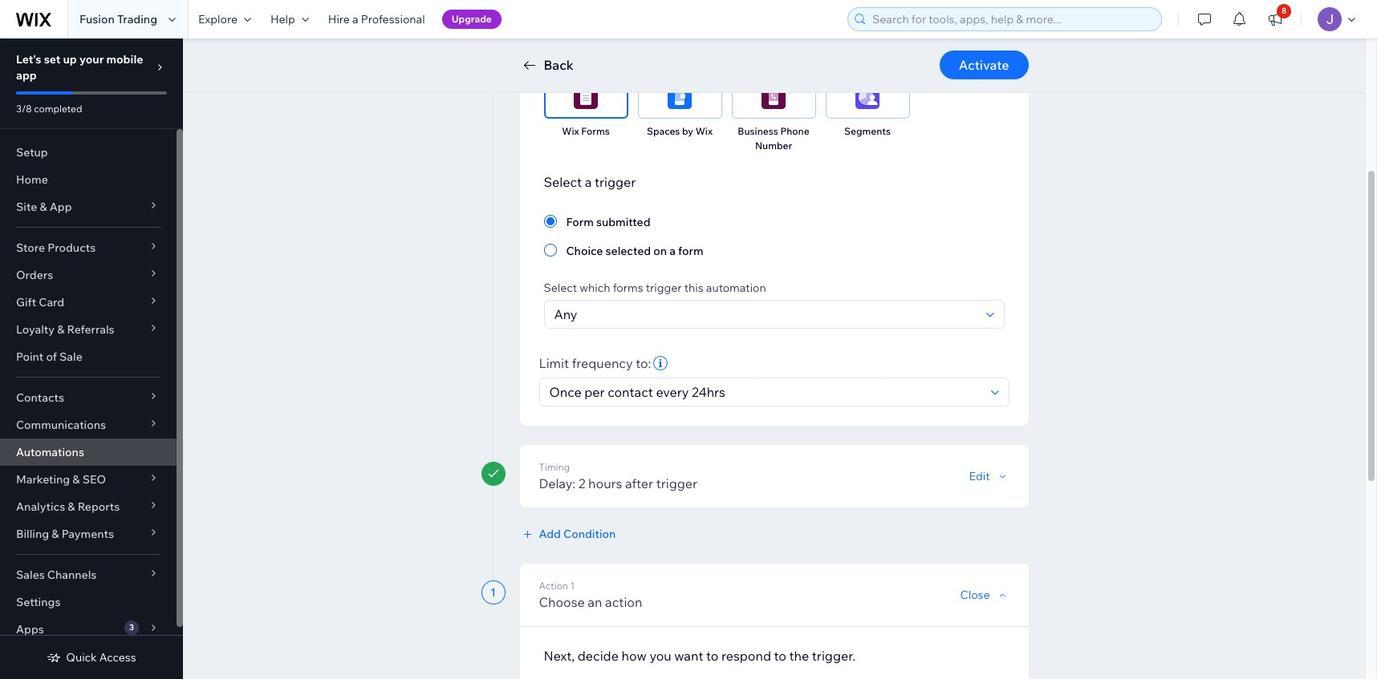 Task type: vqa. For each thing, say whether or not it's contained in the screenshot.
of
yes



Task type: locate. For each thing, give the bounding box(es) containing it.
0 vertical spatial trigger
[[595, 174, 636, 190]]

trigger
[[595, 174, 636, 190], [646, 281, 682, 295], [656, 476, 697, 492]]

condition
[[563, 527, 616, 542]]

form
[[678, 244, 703, 258]]

category image for by
[[668, 85, 692, 109]]

wix left stores
[[749, 43, 766, 55]]

select left the which
[[544, 281, 577, 295]]

automations
[[16, 445, 84, 460]]

site
[[836, 43, 854, 55], [16, 200, 37, 214]]

reports
[[78, 500, 120, 514]]

to right want
[[706, 648, 719, 665]]

0 horizontal spatial to
[[706, 648, 719, 665]]

the
[[789, 648, 809, 665]]

business
[[738, 125, 778, 137]]

a up form
[[585, 174, 592, 190]]

1 horizontal spatial category image
[[856, 85, 880, 109]]

site for site & app
[[16, 200, 37, 214]]

quick access
[[66, 651, 136, 665]]

an
[[588, 595, 602, 611]]

loyalty
[[16, 323, 55, 337]]

back button
[[520, 55, 574, 75]]

category image up segments
[[856, 85, 880, 109]]

& right loyalty
[[57, 323, 64, 337]]

sales
[[16, 568, 45, 583]]

business phone number
[[738, 125, 810, 152]]

orders
[[16, 268, 53, 283]]

1 right action at the left of the page
[[570, 580, 575, 592]]

1 vertical spatial site
[[16, 200, 37, 214]]

2 category image from the left
[[668, 85, 692, 109]]

& inside popup button
[[40, 200, 47, 214]]

trigger right after
[[656, 476, 697, 492]]

billing & payments button
[[0, 521, 177, 548]]

your
[[79, 52, 104, 67]]

&
[[960, 43, 966, 55], [40, 200, 47, 214], [57, 323, 64, 337], [72, 473, 80, 487], [68, 500, 75, 514], [52, 527, 59, 542]]

apps
[[16, 623, 44, 637]]

2 category image from the left
[[856, 85, 880, 109]]

1 horizontal spatial category image
[[668, 85, 692, 109]]

trigger left this at the top of the page
[[646, 281, 682, 295]]

payments
[[62, 527, 114, 542]]

trading
[[117, 12, 157, 26]]

1 horizontal spatial 1
[[570, 580, 575, 592]]

& right "billing"
[[52, 527, 59, 542]]

1 horizontal spatial site
[[836, 43, 854, 55]]

1
[[570, 580, 575, 592], [490, 586, 496, 600]]

wix for wix forms
[[562, 125, 579, 137]]

select
[[544, 174, 582, 190], [544, 281, 577, 295]]

site inside popup button
[[16, 200, 37, 214]]

hire a professional
[[328, 12, 425, 26]]

0 vertical spatial select
[[544, 174, 582, 190]]

2 horizontal spatial a
[[670, 244, 676, 258]]

category image up business
[[762, 85, 786, 109]]

analytics & reports button
[[0, 494, 177, 521]]

wix left forms
[[562, 125, 579, 137]]

select for select which forms trigger this automation
[[544, 281, 577, 295]]

option group containing form submitted
[[544, 212, 1004, 260]]

forms
[[613, 281, 643, 295]]

2 select from the top
[[544, 281, 577, 295]]

& for analytics
[[68, 500, 75, 514]]

channels
[[47, 568, 97, 583]]

& inside dropdown button
[[52, 527, 59, 542]]

form submitted
[[566, 215, 651, 230]]

& left chat on the top
[[960, 43, 966, 55]]

help button
[[261, 0, 318, 39]]

marketing & seo button
[[0, 466, 177, 494]]

0 horizontal spatial a
[[352, 12, 358, 26]]

2 horizontal spatial wix
[[749, 43, 766, 55]]

chat
[[969, 43, 990, 55]]

quick
[[66, 651, 97, 665]]

1 inside action 1 choose an action
[[570, 580, 575, 592]]

a right hire
[[352, 12, 358, 26]]

category image
[[574, 85, 598, 109], [668, 85, 692, 109]]

0 horizontal spatial category image
[[574, 85, 598, 109]]

1 horizontal spatial wix
[[696, 125, 713, 137]]

1 left action at the left of the page
[[490, 586, 496, 600]]

a
[[352, 12, 358, 26], [585, 174, 592, 190], [670, 244, 676, 258]]

& for site
[[40, 200, 47, 214]]

site left "members"
[[836, 43, 854, 55]]

1 select from the top
[[544, 174, 582, 190]]

edit button
[[969, 470, 1009, 484]]

a right on
[[670, 244, 676, 258]]

store
[[16, 241, 45, 255]]

completed
[[34, 103, 82, 115]]

category image for business phone number
[[762, 85, 786, 109]]

point
[[16, 350, 44, 364]]

point of sale link
[[0, 343, 177, 371]]

0 vertical spatial site
[[836, 43, 854, 55]]

site for site members
[[836, 43, 854, 55]]

1 category image from the left
[[762, 85, 786, 109]]

gift card button
[[0, 289, 177, 316]]

wix stores
[[749, 43, 798, 55]]

to
[[706, 648, 719, 665], [774, 648, 786, 665]]

up
[[63, 52, 77, 67]]

action
[[605, 595, 642, 611]]

a inside 'link'
[[352, 12, 358, 26]]

category image up wix forms
[[574, 85, 598, 109]]

2 vertical spatial trigger
[[656, 476, 697, 492]]

select up form
[[544, 174, 582, 190]]

0 horizontal spatial wix
[[562, 125, 579, 137]]

action
[[539, 580, 568, 592]]

analytics
[[16, 500, 65, 514]]

option group
[[544, 212, 1004, 260]]

2 to from the left
[[774, 648, 786, 665]]

a for hire
[[352, 12, 358, 26]]

wix right by
[[696, 125, 713, 137]]

timing delay: 2 hours after trigger
[[539, 461, 697, 492]]

category image for segments
[[856, 85, 880, 109]]

number
[[755, 140, 792, 152]]

site down home
[[16, 200, 37, 214]]

8 button
[[1258, 0, 1293, 39]]

1 horizontal spatial to
[[774, 648, 786, 665]]

setup link
[[0, 139, 177, 166]]

inbox & chat
[[933, 43, 990, 55]]

& left seo
[[72, 473, 80, 487]]

add condition button
[[520, 527, 616, 542]]

0 horizontal spatial category image
[[762, 85, 786, 109]]

you
[[650, 648, 672, 665]]

& inside popup button
[[72, 473, 80, 487]]

billing & payments
[[16, 527, 114, 542]]

inbox
[[933, 43, 958, 55]]

communications
[[16, 418, 106, 433]]

1 horizontal spatial a
[[585, 174, 592, 190]]

1 category image from the left
[[574, 85, 598, 109]]

category image up spaces by wix
[[668, 85, 692, 109]]

fusion trading
[[79, 12, 157, 26]]

category image
[[762, 85, 786, 109], [856, 85, 880, 109]]

& left app
[[40, 200, 47, 214]]

3
[[129, 623, 134, 633]]

next, decide how you want to respond to the trigger.
[[544, 648, 856, 665]]

0 vertical spatial a
[[352, 12, 358, 26]]

Select which forms trigger this automation field
[[549, 301, 981, 328]]

which
[[580, 281, 610, 295]]

2 vertical spatial a
[[670, 244, 676, 258]]

to left the
[[774, 648, 786, 665]]

None field
[[545, 379, 986, 406]]

1 vertical spatial a
[[585, 174, 592, 190]]

0 horizontal spatial site
[[16, 200, 37, 214]]

& left reports
[[68, 500, 75, 514]]

& for billing
[[52, 527, 59, 542]]

sales channels button
[[0, 562, 177, 589]]

back
[[544, 57, 574, 73]]

1 vertical spatial select
[[544, 281, 577, 295]]

close button
[[960, 588, 1009, 603]]

trigger up form submitted
[[595, 174, 636, 190]]



Task type: describe. For each thing, give the bounding box(es) containing it.
store products
[[16, 241, 96, 255]]

app
[[16, 68, 37, 83]]

members
[[856, 43, 899, 55]]

professional
[[361, 12, 425, 26]]

forms
[[581, 125, 610, 137]]

select for select a trigger
[[544, 174, 582, 190]]

selected
[[606, 244, 651, 258]]

Search for tools, apps, help & more... field
[[868, 8, 1156, 30]]

card
[[39, 295, 64, 310]]

automation
[[706, 281, 766, 295]]

& for marketing
[[72, 473, 80, 487]]

loyalty & referrals button
[[0, 316, 177, 343]]

timing
[[539, 461, 570, 474]]

close
[[960, 588, 990, 603]]

wix forms
[[562, 125, 610, 137]]

home
[[16, 173, 48, 187]]

0 horizontal spatial 1
[[490, 586, 496, 600]]

marketing & seo
[[16, 473, 106, 487]]

edit
[[969, 470, 990, 484]]

upgrade
[[452, 13, 492, 25]]

want
[[674, 648, 703, 665]]

site & app button
[[0, 193, 177, 221]]

home link
[[0, 166, 177, 193]]

sidebar element
[[0, 39, 183, 680]]

after
[[625, 476, 653, 492]]

loyalty & referrals
[[16, 323, 114, 337]]

upgrade button
[[442, 10, 501, 29]]

spaces by wix
[[647, 125, 713, 137]]

seo
[[82, 473, 106, 487]]

app
[[50, 200, 72, 214]]

billing
[[16, 527, 49, 542]]

sales channels
[[16, 568, 97, 583]]

gift card
[[16, 295, 64, 310]]

respond
[[722, 648, 771, 665]]

settings
[[16, 596, 61, 610]]

analytics & reports
[[16, 500, 120, 514]]

automations link
[[0, 439, 177, 466]]

settings link
[[0, 589, 177, 616]]

trigger inside the timing delay: 2 hours after trigger
[[656, 476, 697, 492]]

category image for forms
[[574, 85, 598, 109]]

decide
[[578, 648, 619, 665]]

gift
[[16, 295, 36, 310]]

explore
[[198, 12, 238, 26]]

this
[[684, 281, 704, 295]]

site members
[[836, 43, 899, 55]]

to:
[[636, 356, 651, 372]]

contacts
[[16, 391, 64, 405]]

how
[[622, 648, 647, 665]]

activate button
[[940, 51, 1028, 79]]

contacts button
[[0, 384, 177, 412]]

1 to from the left
[[706, 648, 719, 665]]

choice
[[566, 244, 603, 258]]

limit frequency to:
[[539, 356, 651, 372]]

point of sale
[[16, 350, 83, 364]]

let's
[[16, 52, 41, 67]]

fusion
[[79, 12, 115, 26]]

mobile
[[106, 52, 143, 67]]

frequency
[[572, 356, 633, 372]]

delay:
[[539, 476, 576, 492]]

price quotes
[[557, 43, 615, 55]]

trigger.
[[812, 648, 856, 665]]

site & app
[[16, 200, 72, 214]]

add
[[539, 527, 561, 542]]

add condition
[[539, 527, 616, 542]]

orders button
[[0, 262, 177, 289]]

communications button
[[0, 412, 177, 439]]

choice selected on a form
[[566, 244, 703, 258]]

a for select
[[585, 174, 592, 190]]

& for inbox
[[960, 43, 966, 55]]

limit
[[539, 356, 569, 372]]

1 vertical spatial trigger
[[646, 281, 682, 295]]

referrals
[[67, 323, 114, 337]]

sale
[[59, 350, 83, 364]]

3/8
[[16, 103, 32, 115]]

activate
[[959, 57, 1009, 73]]

form
[[566, 215, 594, 230]]

& for loyalty
[[57, 323, 64, 337]]

invoices
[[661, 43, 698, 55]]

submitted
[[596, 215, 651, 230]]

hire
[[328, 12, 350, 26]]

store products button
[[0, 234, 177, 262]]

choose
[[539, 595, 585, 611]]

help
[[270, 12, 295, 26]]

stores
[[769, 43, 798, 55]]

setup
[[16, 145, 48, 160]]

wix for wix stores
[[749, 43, 766, 55]]

hours
[[588, 476, 622, 492]]

select a trigger
[[544, 174, 636, 190]]

2
[[579, 476, 585, 492]]

select which forms trigger this automation
[[544, 281, 766, 295]]



